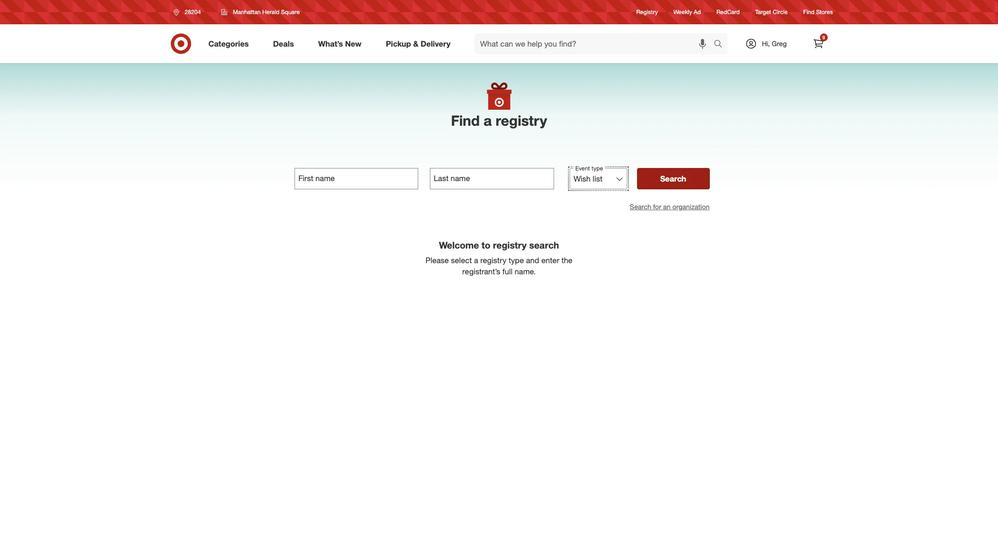Task type: locate. For each thing, give the bounding box(es) containing it.
pickup
[[386, 39, 411, 48]]

delivery
[[421, 39, 451, 48]]

search up enter
[[530, 239, 559, 251]]

search inside welcome to registry search please select a registry type and enter the registrant's full name.
[[530, 239, 559, 251]]

1 vertical spatial registry
[[493, 239, 527, 251]]

what's new
[[318, 39, 362, 48]]

find
[[804, 8, 815, 16], [451, 112, 480, 129]]

manhattan herald square
[[233, 8, 300, 16]]

search inside button
[[661, 174, 687, 184]]

organization
[[673, 203, 710, 211]]

full
[[503, 266, 513, 276]]

manhattan herald square button
[[215, 3, 306, 21]]

hi, greg
[[762, 39, 787, 48]]

search down redcard link
[[710, 40, 733, 49]]

None text field
[[430, 168, 555, 189]]

registry for to
[[493, 239, 527, 251]]

what's new link
[[310, 33, 374, 54]]

search for search
[[661, 174, 687, 184]]

1 horizontal spatial search
[[661, 174, 687, 184]]

target circle
[[756, 8, 788, 16]]

weekly
[[674, 8, 693, 16]]

search
[[710, 40, 733, 49], [530, 239, 559, 251]]

categories
[[209, 39, 249, 48]]

1 vertical spatial a
[[474, 255, 479, 265]]

target
[[756, 8, 772, 16]]

None text field
[[294, 168, 419, 189]]

1 horizontal spatial search
[[710, 40, 733, 49]]

0 vertical spatial search
[[710, 40, 733, 49]]

search for an organization
[[630, 203, 710, 211]]

0 horizontal spatial search
[[530, 239, 559, 251]]

search button
[[710, 33, 733, 56]]

9
[[823, 34, 826, 40]]

0 horizontal spatial search
[[630, 203, 652, 211]]

weekly ad
[[674, 8, 701, 16]]

0 vertical spatial registry
[[496, 112, 547, 129]]

0 vertical spatial search
[[661, 174, 687, 184]]

registry
[[496, 112, 547, 129], [493, 239, 527, 251], [481, 255, 507, 265]]

2 vertical spatial registry
[[481, 255, 507, 265]]

search up search for an organization "link"
[[661, 174, 687, 184]]

search for an organization link
[[630, 203, 710, 211]]

1 vertical spatial find
[[451, 112, 480, 129]]

1 horizontal spatial find
[[804, 8, 815, 16]]

0 horizontal spatial find
[[451, 112, 480, 129]]

0 horizontal spatial a
[[474, 255, 479, 265]]

0 vertical spatial find
[[804, 8, 815, 16]]

1 vertical spatial search
[[530, 239, 559, 251]]

and
[[526, 255, 540, 265]]

circle
[[773, 8, 788, 16]]

target circle link
[[756, 8, 788, 16]]

find stores link
[[804, 8, 833, 16]]

0 vertical spatial a
[[484, 112, 492, 129]]

1 vertical spatial search
[[630, 203, 652, 211]]

search left for
[[630, 203, 652, 211]]

search
[[661, 174, 687, 184], [630, 203, 652, 211]]

a
[[484, 112, 492, 129], [474, 255, 479, 265]]

new
[[345, 39, 362, 48]]

manhattan
[[233, 8, 261, 16]]

registry for a
[[496, 112, 547, 129]]



Task type: vqa. For each thing, say whether or not it's contained in the screenshot.
Shadowcircle
no



Task type: describe. For each thing, give the bounding box(es) containing it.
pickup & delivery
[[386, 39, 451, 48]]

find for find a registry
[[451, 112, 480, 129]]

ad
[[694, 8, 701, 16]]

find for find stores
[[804, 8, 815, 16]]

herald
[[262, 8, 280, 16]]

pickup & delivery link
[[378, 33, 463, 54]]

stores
[[817, 8, 833, 16]]

to
[[482, 239, 491, 251]]

redcard
[[717, 8, 740, 16]]

an
[[664, 203, 671, 211]]

deals
[[273, 39, 294, 48]]

weekly ad link
[[674, 8, 701, 16]]

select
[[451, 255, 472, 265]]

welcome
[[439, 239, 479, 251]]

search for search for an organization
[[630, 203, 652, 211]]

find stores
[[804, 8, 833, 16]]

registrant's
[[463, 266, 501, 276]]

What can we help you find? suggestions appear below search field
[[475, 33, 716, 54]]

redcard link
[[717, 8, 740, 16]]

28204 button
[[167, 3, 211, 21]]

what's
[[318, 39, 343, 48]]

find a registry
[[451, 112, 547, 129]]

square
[[281, 8, 300, 16]]

9 link
[[808, 33, 830, 54]]

28204
[[185, 8, 201, 16]]

enter
[[542, 255, 560, 265]]

name.
[[515, 266, 536, 276]]

1 horizontal spatial a
[[484, 112, 492, 129]]

&
[[413, 39, 419, 48]]

welcome to registry search please select a registry type and enter the registrant's full name.
[[426, 239, 573, 276]]

search button
[[637, 168, 710, 189]]

for
[[654, 203, 662, 211]]

please
[[426, 255, 449, 265]]

registry link
[[637, 8, 658, 16]]

hi,
[[762, 39, 770, 48]]

greg
[[772, 39, 787, 48]]

categories link
[[200, 33, 261, 54]]

the
[[562, 255, 573, 265]]

type
[[509, 255, 524, 265]]

registry
[[637, 8, 658, 16]]

a inside welcome to registry search please select a registry type and enter the registrant's full name.
[[474, 255, 479, 265]]

deals link
[[265, 33, 306, 54]]



